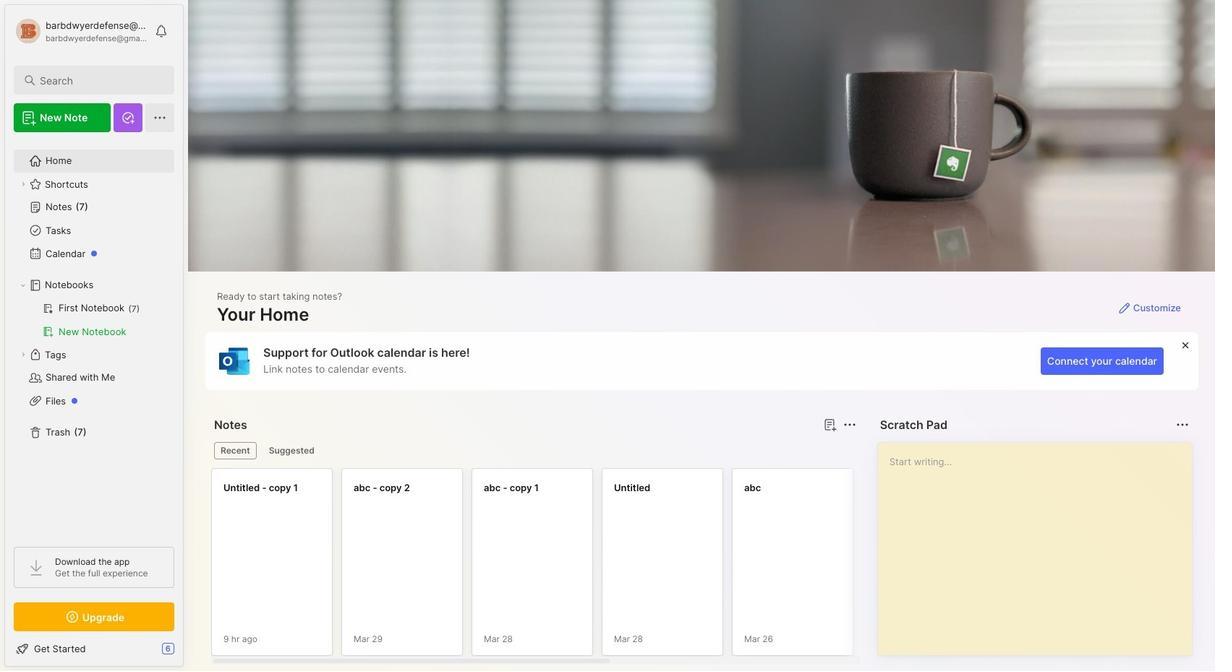Task type: vqa. For each thing, say whether or not it's contained in the screenshot.
'More actions' image
yes



Task type: describe. For each thing, give the bounding box(es) containing it.
Start writing… text field
[[889, 443, 1191, 644]]

Account field
[[14, 17, 148, 46]]

Search text field
[[40, 74, 161, 88]]

click to collapse image
[[183, 645, 193, 662]]

2 tab from the left
[[262, 443, 321, 460]]

More actions field
[[839, 415, 860, 435]]

group inside 'tree'
[[14, 297, 174, 344]]

Help and Learning task checklist field
[[5, 638, 183, 661]]

tree inside main element
[[5, 141, 183, 534]]

expand notebooks image
[[19, 281, 27, 290]]



Task type: locate. For each thing, give the bounding box(es) containing it.
0 horizontal spatial tab
[[214, 443, 257, 460]]

more actions image
[[841, 417, 858, 434]]

1 horizontal spatial tab
[[262, 443, 321, 460]]

tree
[[5, 141, 183, 534]]

tab
[[214, 443, 257, 460], [262, 443, 321, 460]]

main element
[[0, 0, 188, 672]]

None search field
[[40, 72, 161, 89]]

row group
[[211, 469, 1215, 665]]

tab list
[[214, 443, 854, 460]]

1 tab from the left
[[214, 443, 257, 460]]

expand tags image
[[19, 351, 27, 359]]

none search field inside main element
[[40, 72, 161, 89]]

group
[[14, 297, 174, 344]]



